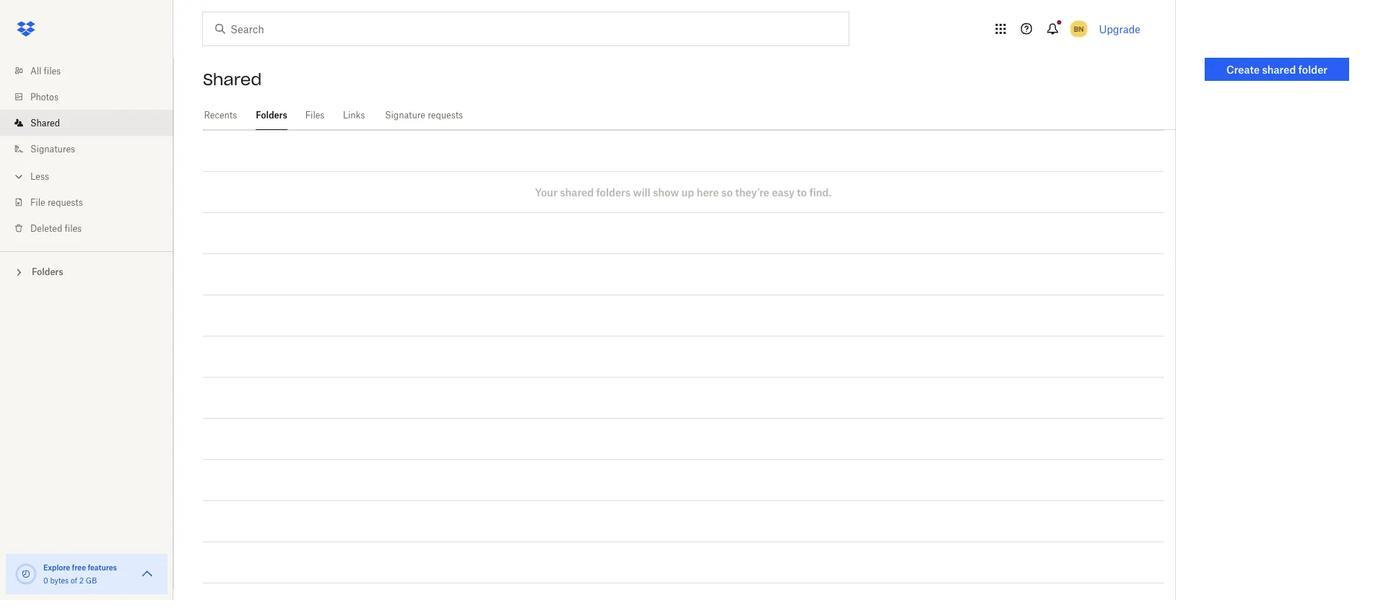 Task type: describe. For each thing, give the bounding box(es) containing it.
folders inside "link"
[[256, 110, 287, 121]]

folders inside button
[[32, 267, 63, 277]]

folders
[[597, 186, 631, 198]]

free
[[72, 563, 86, 572]]

signatures
[[30, 143, 75, 154]]

links
[[343, 110, 365, 121]]

tab list containing recents
[[203, 101, 1176, 130]]

file requests
[[30, 197, 83, 208]]

bn button
[[1068, 17, 1091, 40]]

create shared folder button
[[1205, 58, 1350, 81]]

deleted
[[30, 223, 62, 234]]

bytes
[[50, 576, 69, 585]]

deleted files
[[30, 223, 82, 234]]

photos link
[[12, 84, 173, 110]]

files for all files
[[44, 65, 61, 76]]

bn
[[1074, 24, 1084, 33]]

easy
[[772, 186, 795, 198]]

show
[[653, 186, 679, 198]]

of
[[71, 576, 77, 585]]

file
[[30, 197, 45, 208]]

quota usage element
[[14, 563, 38, 586]]

file requests link
[[12, 189, 173, 215]]

your
[[535, 186, 558, 198]]

find.
[[810, 186, 832, 198]]

requests for file requests
[[48, 197, 83, 208]]

shared for your
[[560, 186, 594, 198]]

gb
[[86, 576, 97, 585]]

all files
[[30, 65, 61, 76]]

deleted files link
[[12, 215, 173, 241]]

signature requests link
[[383, 101, 465, 128]]

links link
[[343, 101, 366, 128]]

they're
[[736, 186, 770, 198]]

files for deleted files
[[65, 223, 82, 234]]

0
[[43, 576, 48, 585]]

features
[[88, 563, 117, 572]]

shared inside 'shared' link
[[30, 117, 60, 128]]

less
[[30, 171, 49, 182]]

here
[[697, 186, 719, 198]]



Task type: vqa. For each thing, say whether or not it's contained in the screenshot.
"here"
yes



Task type: locate. For each thing, give the bounding box(es) containing it.
files
[[44, 65, 61, 76], [65, 223, 82, 234]]

0 vertical spatial shared
[[1263, 63, 1297, 76]]

0 horizontal spatial files
[[44, 65, 61, 76]]

requests for signature requests
[[428, 110, 463, 121]]

to
[[797, 186, 807, 198]]

0 horizontal spatial shared
[[560, 186, 594, 198]]

explore free features 0 bytes of 2 gb
[[43, 563, 117, 585]]

files right all
[[44, 65, 61, 76]]

shared down photos
[[30, 117, 60, 128]]

signature
[[385, 110, 426, 121]]

1 vertical spatial shared
[[30, 117, 60, 128]]

1 horizontal spatial folders
[[256, 110, 287, 121]]

shared right your
[[560, 186, 594, 198]]

up
[[682, 186, 695, 198]]

files link
[[305, 101, 325, 128]]

recents
[[204, 110, 237, 121]]

1 horizontal spatial shared
[[1263, 63, 1297, 76]]

folders button
[[0, 261, 173, 282]]

create
[[1227, 63, 1260, 76]]

list
[[0, 49, 173, 251]]

files
[[305, 110, 325, 121]]

shared
[[1263, 63, 1297, 76], [560, 186, 594, 198]]

upgrade link
[[1100, 23, 1141, 35]]

signatures link
[[12, 136, 173, 162]]

dropbox image
[[12, 14, 40, 43]]

0 vertical spatial folders
[[256, 110, 287, 121]]

folders down deleted on the top left of the page
[[32, 267, 63, 277]]

upgrade
[[1100, 23, 1141, 35]]

all
[[30, 65, 41, 76]]

less image
[[12, 169, 26, 184]]

all files link
[[12, 58, 173, 84]]

list containing all files
[[0, 49, 173, 251]]

shared link
[[12, 110, 173, 136]]

shared up recents link
[[203, 69, 262, 90]]

your shared folders will show up here so they're easy to find.
[[535, 186, 832, 198]]

will
[[633, 186, 651, 198]]

requests
[[428, 110, 463, 121], [48, 197, 83, 208]]

so
[[722, 186, 733, 198]]

shared left folder
[[1263, 63, 1297, 76]]

0 vertical spatial files
[[44, 65, 61, 76]]

1 vertical spatial folders
[[32, 267, 63, 277]]

0 vertical spatial shared
[[203, 69, 262, 90]]

1 horizontal spatial requests
[[428, 110, 463, 121]]

shared inside button
[[1263, 63, 1297, 76]]

shared for create
[[1263, 63, 1297, 76]]

requests inside tab list
[[428, 110, 463, 121]]

1 horizontal spatial shared
[[203, 69, 262, 90]]

0 horizontal spatial shared
[[30, 117, 60, 128]]

recents link
[[203, 101, 238, 128]]

photos
[[30, 91, 59, 102]]

requests right file
[[48, 197, 83, 208]]

tab list
[[203, 101, 1176, 130]]

shared
[[203, 69, 262, 90], [30, 117, 60, 128]]

0 horizontal spatial folders
[[32, 267, 63, 277]]

Search in folder "Dropbox" text field
[[231, 21, 819, 37]]

1 horizontal spatial files
[[65, 223, 82, 234]]

files right deleted on the top left of the page
[[65, 223, 82, 234]]

folders left 'files'
[[256, 110, 287, 121]]

requests inside "link"
[[48, 197, 83, 208]]

requests right signature
[[428, 110, 463, 121]]

folders link
[[256, 101, 288, 128]]

2
[[79, 576, 84, 585]]

folder
[[1299, 63, 1328, 76]]

folders
[[256, 110, 287, 121], [32, 267, 63, 277]]

1 vertical spatial shared
[[560, 186, 594, 198]]

0 vertical spatial requests
[[428, 110, 463, 121]]

1 vertical spatial files
[[65, 223, 82, 234]]

1 vertical spatial requests
[[48, 197, 83, 208]]

explore
[[43, 563, 70, 572]]

0 horizontal spatial requests
[[48, 197, 83, 208]]

signature requests
[[385, 110, 463, 121]]

create shared folder
[[1227, 63, 1328, 76]]

shared list item
[[0, 110, 173, 136]]



